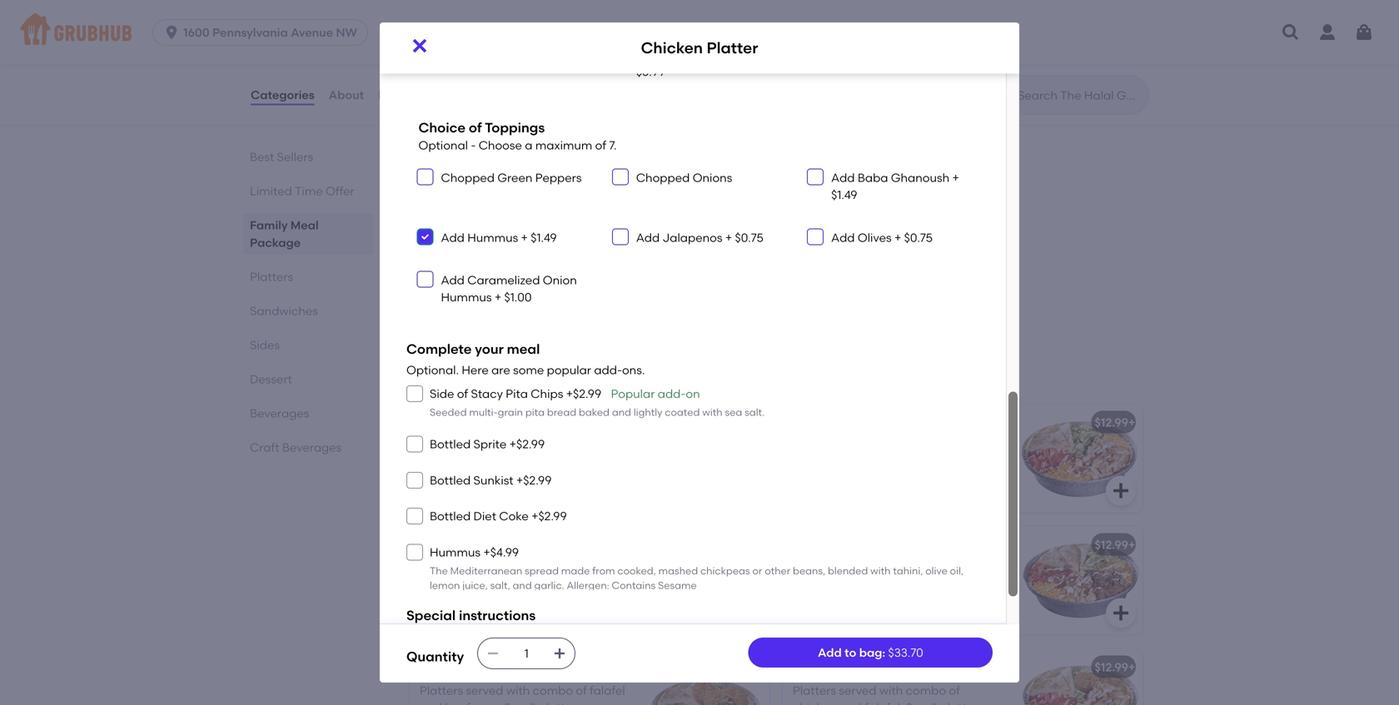 Task type: vqa. For each thing, say whether or not it's contained in the screenshot.
Add within the Add Caramelized Onion Hummus
yes



Task type: describe. For each thing, give the bounding box(es) containing it.
coke
[[499, 510, 529, 524]]

-
[[471, 138, 476, 152]]

caramelized onion hummus image
[[645, 41, 770, 149]]

hummus inside caramelized onion hummus is made with 100% greek chickpeas and well-sautéed caramelized onions to add a sweet twist to the original hummus recipe we all love.
[[532, 76, 583, 90]]

hummus + $4.99 the mediterranean spread made from cooked, mashed chickpeas or other beans, blended with tahini, olive oil, lemon juice, salt, and garlic. allergen: contains sesame
[[430, 546, 964, 592]]

sauce. right sunkist
[[528, 459, 565, 474]]

chopped for chopped onions
[[636, 171, 690, 185]]

platters are served with one white sauce and one red sauce. regular platters are served with two white sauces and one red sauce. for falafel platter
[[420, 562, 612, 627]]

2 vertical spatial family
[[420, 234, 458, 248]]

with inside caramelized onion hummus is made with 100% greek chickpeas and well-sautéed caramelized onions to add a sweet twist to the original hummus recipe we all love.
[[456, 93, 480, 107]]

coated
[[665, 407, 700, 419]]

deal
[[492, 234, 518, 248]]

special instructions
[[407, 608, 536, 624]]

$6.99
[[636, 65, 665, 79]]

onions
[[420, 127, 457, 141]]

0 horizontal spatial falafel
[[420, 538, 459, 552]]

svg image down original
[[420, 172, 430, 182]]

lemonade
[[710, 48, 771, 62]]

add for add hummus
[[441, 231, 465, 245]]

are up diet
[[466, 476, 485, 491]]

svg image left olives
[[811, 232, 821, 242]]

red up coke
[[512, 493, 531, 507]]

regular for beef gyro platter
[[568, 459, 612, 474]]

2 white from the top
[[579, 476, 609, 491]]

fruit
[[682, 48, 707, 62]]

diet
[[474, 510, 497, 524]]

$2.99 up coke
[[523, 474, 552, 488]]

$12.99 + for chicken platter image
[[1095, 416, 1136, 430]]

sweet
[[511, 127, 544, 141]]

svg image down the family meal deal
[[420, 275, 430, 285]]

bottled for bottled sprite
[[430, 437, 471, 452]]

main navigation navigation
[[0, 0, 1400, 65]]

stacy
[[471, 387, 503, 401]]

seeded multi-grain pita bread baked and lightly coated with sea salt.
[[430, 407, 765, 419]]

onions
[[693, 171, 733, 185]]

spiced sizzlin' chicken platter image
[[645, 0, 770, 27]]

sauce for beef
[[420, 459, 454, 474]]

is
[[586, 76, 594, 90]]

chopped onions
[[636, 171, 733, 185]]

pita
[[506, 387, 528, 401]]

other
[[765, 566, 791, 578]]

best for best sellers
[[250, 150, 274, 164]]

olives
[[858, 231, 892, 245]]

one down 'salt,'
[[488, 612, 509, 627]]

complete
[[407, 341, 472, 357]]

twist
[[547, 127, 573, 141]]

cooked,
[[618, 566, 656, 578]]

one down sprite
[[482, 459, 504, 474]]

add- inside complete your meal optional. here are some popular add-ons.
[[594, 363, 622, 377]]

sauces for falafel
[[420, 612, 460, 627]]

grain
[[498, 407, 523, 419]]

caramelized
[[521, 110, 591, 124]]

1 horizontal spatial add-
[[658, 387, 686, 401]]

2 horizontal spatial falafel
[[855, 661, 894, 675]]

well-
[[445, 110, 472, 124]]

svg image up chicken & falafel platter "image"
[[1112, 604, 1132, 624]]

$1.00
[[505, 290, 532, 305]]

bottled sprite + $2.99
[[430, 437, 545, 452]]

here
[[462, 363, 489, 377]]

categories button
[[250, 65, 316, 125]]

bottled for bottled sunkist
[[430, 474, 471, 488]]

add inside add caramelized onion hummus
[[441, 273, 465, 288]]

+ inside hummus + $4.99 the mediterranean spread made from cooked, mashed chickpeas or other beans, blended with tahini, olive oil, lemon juice, salt, and garlic. allergen: contains sesame
[[484, 546, 491, 560]]

caramelized inside add caramelized onion hummus
[[468, 273, 540, 288]]

beef gyro & falafel platter image
[[645, 649, 770, 706]]

jalapenos
[[663, 231, 723, 245]]

sunkist
[[474, 474, 514, 488]]

chicken platter
[[641, 39, 759, 57]]

svg image left baba
[[811, 172, 821, 182]]

spiced sizzlin' chicken sandwich image
[[1018, 0, 1143, 27]]

beef gyro platter image
[[645, 404, 770, 513]]

about
[[329, 88, 364, 102]]

platters down beef gyro platter
[[420, 443, 463, 457]]

1600 pennsylvania avenue nw
[[183, 25, 357, 40]]

peppers
[[536, 171, 582, 185]]

a inside caramelized onion hummus is made with 100% greek chickpeas and well-sautéed caramelized onions to add a sweet twist to the original hummus recipe we all love.
[[500, 127, 508, 141]]

add for add baba ghanoush
[[832, 171, 855, 185]]

sellers
[[277, 150, 313, 164]]

complete your meal optional. here are some popular add-ons.
[[407, 341, 645, 377]]

onion inside add caramelized onion hummus
[[543, 273, 577, 288]]

beef gyro platter
[[420, 419, 518, 433]]

and down mediterranean
[[457, 579, 479, 593]]

pita
[[526, 407, 545, 419]]

one up garlic.
[[555, 562, 576, 576]]

regular for falafel platter
[[568, 579, 612, 593]]

bottled for bottled diet coke
[[430, 510, 471, 524]]

add caramelized onion hummus
[[441, 273, 577, 305]]

with down pita
[[528, 443, 552, 457]]

Input item quantity number field
[[508, 639, 545, 669]]

sautéed
[[472, 110, 518, 124]]

onion for caramelized onion hummus
[[496, 52, 531, 67]]

add
[[474, 127, 497, 141]]

sprite
[[474, 437, 507, 452]]

one down 'bread'
[[555, 443, 576, 457]]

salt,
[[490, 580, 511, 592]]

are down beef gyro platter
[[466, 443, 485, 457]]

chopped for chopped green peppers
[[441, 171, 495, 185]]

seeded
[[430, 407, 467, 419]]

olive
[[926, 566, 948, 578]]

sandwiches
[[250, 304, 318, 318]]

1600 pennsylvania avenue nw button
[[153, 19, 375, 46]]

and down bottled sprite + $2.99
[[457, 459, 479, 474]]

100%
[[483, 93, 512, 107]]

one up bottled diet coke + $2.99
[[488, 493, 509, 507]]

3 white from the top
[[579, 562, 609, 576]]

mashed
[[659, 566, 698, 578]]

svg image left bottled sunkist + $2.99
[[410, 476, 420, 486]]

allergen:
[[567, 580, 610, 592]]

0 vertical spatial package
[[517, 184, 595, 205]]

and down juice,
[[462, 612, 485, 627]]

add hummus + $1.49
[[441, 231, 557, 245]]

sides
[[250, 338, 280, 352]]

chicken for chicken & falafel platter
[[793, 661, 840, 675]]

$12.99 + for chicken & beef gyro platter image
[[1095, 538, 1136, 552]]

instructions
[[459, 608, 536, 624]]

add to bag: $33.70
[[818, 646, 924, 660]]

platters for beef
[[420, 476, 464, 491]]

avenue
[[291, 25, 333, 40]]

lemon
[[430, 580, 460, 592]]

0 vertical spatial family
[[407, 184, 465, 205]]

svg image left jalapenos
[[616, 232, 626, 242]]

salt.
[[745, 407, 765, 419]]

add up chicken & falafel platter
[[818, 646, 842, 660]]

passion
[[636, 48, 680, 62]]

1 white from the top
[[579, 443, 609, 457]]

red down spread on the left of the page
[[506, 579, 525, 593]]

bag:
[[860, 646, 886, 660]]

beef for beef gyro platter
[[420, 419, 446, 433]]

add baba ghanoush + $1.49
[[832, 171, 960, 202]]

recipe
[[517, 144, 553, 158]]

4 served from the top
[[488, 596, 526, 610]]

0 horizontal spatial $1.49
[[531, 231, 557, 245]]

ghanoush
[[891, 171, 950, 185]]

7.
[[609, 138, 617, 152]]

meal
[[507, 341, 540, 357]]

add jalapenos + $0.75
[[636, 231, 764, 245]]

a inside choice of toppings optional - choose a maximum of 7.
[[525, 138, 533, 152]]

one down mediterranean
[[482, 579, 504, 593]]

original
[[420, 144, 462, 158]]

and inside hummus + $4.99 the mediterranean spread made from cooked, mashed chickpeas or other beans, blended with tahini, olive oil, lemon juice, salt, and garlic. allergen: contains sesame
[[513, 580, 532, 592]]

reviews
[[378, 88, 425, 102]]

beef for beef gyro & falafel platter
[[420, 661, 446, 675]]

bottled diet coke + $2.99
[[430, 510, 567, 524]]

with left 'sea'
[[703, 407, 723, 419]]

$12.99 for chicken & falafel platter "image"
[[1095, 661, 1129, 675]]

falafel platter image
[[645, 527, 770, 635]]

hummus inside hummus + $4.99 the mediterranean spread made from cooked, mashed chickpeas or other beans, blended with tahini, olive oil, lemon juice, salt, and garlic. allergen: contains sesame
[[430, 546, 481, 560]]

side
[[430, 387, 454, 401]]

gyro for &
[[449, 661, 476, 675]]

meal inside family meal package
[[291, 218, 319, 232]]

platters up side
[[407, 365, 476, 386]]

choice of toppings optional - choose a maximum of 7.
[[419, 119, 617, 152]]

hummus
[[465, 144, 514, 158]]



Task type: locate. For each thing, give the bounding box(es) containing it.
2 sauce from the top
[[420, 579, 454, 593]]

baked
[[579, 407, 610, 419]]

1 vertical spatial best
[[430, 399, 451, 411]]

package inside family meal package
[[250, 236, 301, 250]]

beef gyro & falafel platter
[[420, 661, 572, 675]]

2 & from the left
[[843, 661, 852, 675]]

and down popular
[[612, 407, 632, 419]]

gyro for platter
[[449, 419, 476, 433]]

svg image right input item quantity number field in the left bottom of the page
[[553, 647, 567, 661]]

$0.75
[[735, 231, 764, 245], [905, 231, 933, 245]]

sauces for beef
[[420, 493, 460, 507]]

0 vertical spatial regular
[[568, 459, 612, 474]]

with inside hummus + $4.99 the mediterranean spread made from cooked, mashed chickpeas or other beans, blended with tahini, olive oil, lemon juice, salt, and garlic. allergen: contains sesame
[[871, 566, 891, 578]]

0 horizontal spatial &
[[479, 661, 488, 675]]

white
[[579, 443, 609, 457], [579, 476, 609, 491], [579, 562, 609, 576], [579, 596, 609, 610]]

chips
[[531, 387, 564, 401]]

svg image down or
[[738, 604, 758, 624]]

chickpeas down is
[[552, 93, 610, 107]]

0 vertical spatial two
[[555, 476, 576, 491]]

1 horizontal spatial to
[[576, 127, 587, 141]]

0 vertical spatial gyro
[[449, 419, 476, 433]]

chicken down add to bag: $33.70
[[793, 661, 840, 675]]

caramelized onion hummus
[[420, 52, 584, 67]]

1600
[[183, 25, 210, 40]]

add for add olives
[[832, 231, 855, 245]]

made inside caramelized onion hummus is made with 100% greek chickpeas and well-sautéed caramelized onions to add a sweet twist to the original hummus recipe we all love.
[[420, 93, 454, 107]]

spread
[[525, 566, 559, 578]]

0 horizontal spatial package
[[250, 236, 301, 250]]

1 platters are served with one white sauce and one red sauce. regular platters are served with two white sauces and one red sauce. from the top
[[420, 443, 612, 507]]

a right add
[[500, 127, 508, 141]]

1 vertical spatial chickpeas
[[701, 566, 750, 578]]

sauce down beef gyro platter
[[420, 459, 454, 474]]

sauce for falafel
[[420, 579, 454, 593]]

0 horizontal spatial made
[[420, 93, 454, 107]]

search icon image
[[992, 85, 1012, 105]]

0 vertical spatial best
[[250, 150, 274, 164]]

sauces down lemon
[[420, 612, 460, 627]]

$12.99 for chicken platter image
[[1095, 416, 1129, 430]]

svg image up the special
[[410, 548, 420, 558]]

add left deal
[[441, 231, 465, 245]]

family down limited
[[250, 218, 288, 232]]

1 horizontal spatial chickpeas
[[701, 566, 750, 578]]

2 two from the top
[[555, 596, 576, 610]]

2 sauces from the top
[[420, 612, 460, 627]]

we
[[556, 144, 572, 158]]

$12.99 for beef gyro & falafel platter image
[[722, 661, 756, 675]]

chicken & falafel platter
[[793, 661, 936, 675]]

add left baba
[[832, 171, 855, 185]]

sea
[[725, 407, 743, 419]]

platters are served with one white sauce and one red sauce. regular platters are served with two white sauces and one red sauce. for beef gyro platter
[[420, 443, 612, 507]]

$2.99 right coke
[[539, 510, 567, 524]]

your
[[475, 341, 504, 357]]

platters up sandwiches
[[250, 270, 293, 284]]

$2.99 down pita
[[517, 437, 545, 452]]

baba
[[858, 171, 889, 185]]

caramelized for caramelized onion hummus is made with 100% greek chickpeas and well-sautéed caramelized onions to add a sweet twist to the original hummus recipe we all love.
[[420, 76, 493, 90]]

add left jalapenos
[[636, 231, 660, 245]]

1 vertical spatial beef
[[420, 661, 446, 675]]

choice
[[419, 119, 466, 136]]

bottled left sunkist
[[430, 474, 471, 488]]

0 horizontal spatial $0.75
[[735, 231, 764, 245]]

chickpeas left or
[[701, 566, 750, 578]]

regular down from
[[568, 579, 612, 593]]

$4.99
[[491, 546, 519, 560]]

with up garlic.
[[528, 562, 552, 576]]

0 vertical spatial $1.49
[[832, 188, 858, 202]]

beans,
[[793, 566, 826, 578]]

1 vertical spatial family meal package
[[250, 218, 319, 250]]

served down $4.99
[[488, 562, 525, 576]]

onion
[[496, 52, 531, 67], [495, 76, 530, 90], [543, 273, 577, 288]]

family inside family meal package
[[250, 218, 288, 232]]

made inside hummus + $4.99 the mediterranean spread made from cooked, mashed chickpeas or other beans, blended with tahini, olive oil, lemon juice, salt, and garlic. allergen: contains sesame
[[562, 566, 590, 578]]

regular down baked
[[568, 459, 612, 474]]

limited
[[250, 184, 292, 198]]

to up chicken & falafel platter
[[845, 646, 857, 660]]

red
[[506, 459, 525, 474], [512, 493, 531, 507], [506, 579, 525, 593], [512, 612, 531, 627]]

1 horizontal spatial family meal package
[[407, 184, 595, 205]]

green
[[498, 171, 533, 185]]

with up 'well-' on the left top
[[456, 93, 480, 107]]

limited time offer
[[250, 184, 355, 198]]

$0.75 right olives
[[905, 231, 933, 245]]

+ $1.00
[[492, 290, 532, 305]]

two for falafel platter
[[555, 596, 576, 610]]

two for beef gyro platter
[[555, 476, 576, 491]]

of for toppings
[[469, 119, 482, 136]]

to up all
[[576, 127, 587, 141]]

$5.79
[[731, 52, 760, 67]]

family left deal
[[420, 234, 458, 248]]

1 vertical spatial made
[[562, 566, 590, 578]]

choose
[[479, 138, 522, 152]]

red down sprite
[[506, 459, 525, 474]]

with up coke
[[529, 476, 552, 491]]

1 two from the top
[[555, 476, 576, 491]]

categories
[[251, 88, 315, 102]]

1 platters from the top
[[420, 476, 464, 491]]

2 platters are served with one white sauce and one red sauce. regular platters are served with two white sauces and one red sauce. from the top
[[420, 562, 612, 627]]

bottled down beef gyro platter
[[430, 437, 471, 452]]

1 horizontal spatial package
[[517, 184, 595, 205]]

meal down limited time offer
[[291, 218, 319, 232]]

sauce. down spread on the left of the page
[[528, 579, 565, 593]]

sesame
[[658, 580, 697, 592]]

1 vertical spatial meal
[[291, 218, 319, 232]]

family down original
[[407, 184, 465, 205]]

best for best seller
[[430, 399, 451, 411]]

1 vertical spatial onion
[[495, 76, 530, 90]]

family
[[407, 184, 465, 205], [250, 218, 288, 232], [420, 234, 458, 248]]

dessert
[[250, 372, 292, 387]]

beverages right "craft" on the left of the page
[[282, 441, 342, 455]]

0 vertical spatial chicken
[[641, 39, 703, 57]]

+ inside add baba ghanoush + $1.49
[[953, 171, 960, 185]]

2 beef from the top
[[420, 661, 446, 675]]

and right 'salt,'
[[513, 580, 532, 592]]

chicken platter image
[[1018, 404, 1143, 513]]

on
[[686, 387, 700, 401]]

1 horizontal spatial made
[[562, 566, 590, 578]]

best
[[250, 150, 274, 164], [430, 399, 451, 411]]

beef down the special
[[420, 661, 446, 675]]

sauce
[[420, 459, 454, 474], [420, 579, 454, 593]]

1 horizontal spatial $0.75
[[905, 231, 933, 245]]

red up input item quantity number field in the left bottom of the page
[[512, 612, 531, 627]]

add-
[[594, 363, 622, 377], [658, 387, 686, 401]]

quantity
[[407, 649, 464, 665]]

1 vertical spatial package
[[250, 236, 301, 250]]

mediterranean
[[451, 566, 523, 578]]

chopped down the -
[[441, 171, 495, 185]]

platters left sunkist
[[420, 476, 464, 491]]

2 platters from the top
[[420, 596, 464, 610]]

$0.75 for add jalapenos + $0.75
[[735, 231, 764, 245]]

1 bottled from the top
[[430, 437, 471, 452]]

1 vertical spatial caramelized
[[420, 76, 493, 90]]

1 & from the left
[[479, 661, 488, 675]]

3 bottled from the top
[[430, 510, 471, 524]]

0 vertical spatial onion
[[496, 52, 531, 67]]

caramelized onion hummus is made with 100% greek chickpeas and well-sautéed caramelized onions to add a sweet twist to the original hummus recipe we all love.
[[420, 76, 616, 158]]

made up 'well-' on the left top
[[420, 93, 454, 107]]

sauce. down garlic.
[[534, 612, 571, 627]]

1 horizontal spatial chopped
[[636, 171, 690, 185]]

package
[[517, 184, 595, 205], [250, 236, 301, 250]]

1 horizontal spatial chicken
[[793, 661, 840, 675]]

$64.99
[[723, 234, 760, 248]]

chickpeas inside caramelized onion hummus is made with 100% greek chickpeas and well-sautéed caramelized onions to add a sweet twist to the original hummus recipe we all love.
[[552, 93, 610, 107]]

maximum
[[536, 138, 593, 152]]

$0.75 right jalapenos
[[735, 231, 764, 245]]

2 vertical spatial caramelized
[[468, 273, 540, 288]]

1 regular from the top
[[568, 459, 612, 474]]

$2.99 up baked
[[573, 387, 602, 401]]

add- up coated
[[658, 387, 686, 401]]

are down juice,
[[466, 596, 485, 610]]

4 white from the top
[[579, 596, 609, 610]]

hummus
[[534, 52, 584, 67], [532, 76, 583, 90], [468, 231, 518, 245], [441, 290, 492, 305], [430, 546, 481, 560]]

3 served from the top
[[488, 562, 525, 576]]

with down garlic.
[[529, 596, 552, 610]]

0 horizontal spatial best
[[250, 150, 274, 164]]

chicken up "$6.99"
[[641, 39, 703, 57]]

add down the family meal deal
[[441, 273, 465, 288]]

meal down hummus
[[469, 184, 512, 205]]

add for add jalapenos
[[636, 231, 660, 245]]

0 horizontal spatial add-
[[594, 363, 622, 377]]

1 sauces from the top
[[420, 493, 460, 507]]

2 vertical spatial bottled
[[430, 510, 471, 524]]

craft beverages
[[250, 441, 342, 455]]

$1.49 right deal
[[531, 231, 557, 245]]

1 vertical spatial family
[[250, 218, 288, 232]]

0 vertical spatial beverages
[[250, 407, 309, 421]]

1 vertical spatial bottled
[[430, 474, 471, 488]]

1 vertical spatial beverages
[[282, 441, 342, 455]]

sauces up falafel platter
[[420, 493, 460, 507]]

$33.70
[[889, 646, 924, 660]]

and up diet
[[462, 493, 485, 507]]

chopped left onions
[[636, 171, 690, 185]]

some
[[513, 363, 544, 377]]

chickpeas
[[552, 93, 610, 107], [701, 566, 750, 578]]

onion for caramelized onion hummus is made with 100% greek chickpeas and well-sautéed caramelized onions to add a sweet twist to the original hummus recipe we all love.
[[495, 76, 530, 90]]

sauce. up bottled diet coke + $2.99
[[534, 493, 571, 507]]

1 vertical spatial of
[[596, 138, 607, 152]]

nw
[[336, 25, 357, 40]]

2 vertical spatial meal
[[461, 234, 489, 248]]

falafel down bag:
[[855, 661, 894, 675]]

$1.49 up add olives + $0.75
[[832, 188, 858, 202]]

served up sunkist
[[488, 443, 525, 457]]

0 vertical spatial add-
[[594, 363, 622, 377]]

1 vertical spatial chicken
[[793, 661, 840, 675]]

& left input item quantity number field in the left bottom of the page
[[479, 661, 488, 675]]

0 vertical spatial platters
[[420, 476, 464, 491]]

0 vertical spatial of
[[469, 119, 482, 136]]

svg image up falafel platter
[[410, 512, 420, 522]]

1 horizontal spatial $1.49
[[832, 188, 858, 202]]

svg image
[[420, 172, 430, 182], [811, 172, 821, 182], [616, 232, 626, 242], [811, 232, 821, 242], [420, 275, 430, 285], [410, 476, 420, 486], [410, 512, 420, 522], [410, 548, 420, 558], [738, 604, 758, 624], [1112, 604, 1132, 624], [553, 647, 567, 661]]

2 horizontal spatial to
[[845, 646, 857, 660]]

bottled up falafel platter
[[430, 510, 471, 524]]

1 horizontal spatial best
[[430, 399, 451, 411]]

of right side
[[457, 387, 468, 401]]

0 horizontal spatial chicken
[[641, 39, 703, 57]]

caramelized for caramelized onion hummus
[[420, 52, 494, 67]]

0 vertical spatial caramelized
[[420, 52, 494, 67]]

0 horizontal spatial family meal package
[[250, 218, 319, 250]]

1 vertical spatial platters are served with one white sauce and one red sauce. regular platters are served with two white sauces and one red sauce.
[[420, 562, 612, 627]]

chopped
[[441, 171, 495, 185], [636, 171, 690, 185]]

family meal deal image
[[645, 223, 770, 331]]

add- up popular
[[594, 363, 622, 377]]

$12.99 + for beef gyro & falafel platter image
[[722, 661, 763, 675]]

platters down lemon
[[420, 596, 464, 610]]

the
[[430, 566, 448, 578]]

and inside caramelized onion hummus is made with 100% greek chickpeas and well-sautéed caramelized onions to add a sweet twist to the original hummus recipe we all love.
[[420, 110, 442, 124]]

family meal package down limited
[[250, 218, 319, 250]]

0 horizontal spatial a
[[500, 127, 508, 141]]

are inside complete your meal optional. here are some popular add-ons.
[[492, 363, 511, 377]]

1 horizontal spatial &
[[843, 661, 852, 675]]

to
[[460, 127, 471, 141], [576, 127, 587, 141], [845, 646, 857, 660]]

of
[[469, 119, 482, 136], [596, 138, 607, 152], [457, 387, 468, 401]]

lightly
[[634, 407, 663, 419]]

of for stacy
[[457, 387, 468, 401]]

best left seller
[[430, 399, 451, 411]]

0 horizontal spatial chickpeas
[[552, 93, 610, 107]]

toppings
[[485, 119, 545, 136]]

two down garlic.
[[555, 596, 576, 610]]

add inside add baba ghanoush + $1.49
[[832, 171, 855, 185]]

2 $0.75 from the left
[[905, 231, 933, 245]]

juice,
[[463, 580, 488, 592]]

1 vertical spatial regular
[[568, 579, 612, 593]]

2 vertical spatial onion
[[543, 273, 577, 288]]

pennsylvania
[[212, 25, 288, 40]]

1 vertical spatial sauces
[[420, 612, 460, 627]]

1 beef from the top
[[420, 419, 446, 433]]

caramelized
[[420, 52, 494, 67], [420, 76, 493, 90], [468, 273, 540, 288]]

1 served from the top
[[488, 443, 525, 457]]

1 sauce from the top
[[420, 459, 454, 474]]

one
[[555, 443, 576, 457], [482, 459, 504, 474], [488, 493, 509, 507], [555, 562, 576, 576], [482, 579, 504, 593], [488, 612, 509, 627]]

svg image
[[1282, 22, 1302, 42], [1355, 22, 1375, 42], [163, 24, 180, 41], [410, 36, 430, 56], [420, 49, 430, 59], [616, 172, 626, 182], [420, 232, 430, 242], [410, 389, 420, 399], [410, 440, 420, 450], [1112, 481, 1132, 501], [487, 647, 500, 661]]

seller
[[454, 399, 481, 411]]

2 regular from the top
[[568, 579, 612, 593]]

chicken & falafel platter image
[[1018, 649, 1143, 706]]

2 served from the top
[[488, 476, 526, 491]]

1 vertical spatial $1.49
[[531, 231, 557, 245]]

$12.99 + for chicken & falafel platter "image"
[[1095, 661, 1136, 675]]

are up juice,
[[466, 562, 485, 576]]

1 vertical spatial gyro
[[449, 661, 476, 675]]

popular
[[611, 387, 655, 401]]

0 vertical spatial made
[[420, 93, 454, 107]]

chickpeas inside hummus + $4.99 the mediterranean spread made from cooked, mashed chickpeas or other beans, blended with tahini, olive oil, lemon juice, salt, and garlic. allergen: contains sesame
[[701, 566, 750, 578]]

0 vertical spatial meal
[[469, 184, 512, 205]]

$1.49 inside add baba ghanoush + $1.49
[[832, 188, 858, 202]]

1 horizontal spatial a
[[525, 138, 533, 152]]

meal left deal
[[461, 234, 489, 248]]

1 vertical spatial platters
[[420, 596, 464, 610]]

gyro down "special instructions"
[[449, 661, 476, 675]]

0 vertical spatial sauces
[[420, 493, 460, 507]]

1 chopped from the left
[[441, 171, 495, 185]]

chicken for chicken platter
[[641, 39, 703, 57]]

popular add-on
[[611, 387, 700, 401]]

package down we
[[517, 184, 595, 205]]

0 horizontal spatial chopped
[[441, 171, 495, 185]]

family meal package up add hummus + $1.49
[[407, 184, 595, 205]]

chopped green peppers
[[441, 171, 582, 185]]

sauce down the
[[420, 579, 454, 593]]

package down limited
[[250, 236, 301, 250]]

1 gyro from the top
[[449, 419, 476, 433]]

beef down seeded at the left of page
[[420, 419, 446, 433]]

made up allergen:
[[562, 566, 590, 578]]

caramelized up 100%
[[420, 52, 494, 67]]

2 chopped from the left
[[636, 171, 690, 185]]

best sellers
[[250, 150, 313, 164]]

1 vertical spatial two
[[555, 596, 576, 610]]

svg image inside 1600 pennsylvania avenue nw button
[[163, 24, 180, 41]]

0 vertical spatial beef
[[420, 419, 446, 433]]

family meal package
[[407, 184, 595, 205], [250, 218, 319, 250]]

passion fruit lemonade $6.99
[[636, 48, 771, 79]]

ons.
[[622, 363, 645, 377]]

2 gyro from the top
[[449, 661, 476, 675]]

hummus inside add caramelized onion hummus
[[441, 290, 492, 305]]

0 vertical spatial chickpeas
[[552, 93, 610, 107]]

craft
[[250, 441, 280, 455]]

onion inside caramelized onion hummus is made with 100% greek chickpeas and well-sautéed caramelized onions to add a sweet twist to the original hummus recipe we all love.
[[495, 76, 530, 90]]

chicken & beef gyro platter image
[[1018, 527, 1143, 635]]

$12.99
[[722, 416, 756, 430], [1095, 416, 1129, 430], [1095, 538, 1129, 552], [722, 661, 756, 675], [1095, 661, 1129, 675]]

0 horizontal spatial to
[[460, 127, 471, 141]]

garlic.
[[535, 580, 565, 592]]

1 vertical spatial sauce
[[420, 579, 454, 593]]

caramelized up 'well-' on the left top
[[420, 76, 493, 90]]

0 vertical spatial family meal package
[[407, 184, 595, 205]]

of left 7.
[[596, 138, 607, 152]]

falafel up the
[[420, 538, 459, 552]]

1 $0.75 from the left
[[735, 231, 764, 245]]

1 vertical spatial add-
[[658, 387, 686, 401]]

2 bottled from the top
[[430, 474, 471, 488]]

platters up lemon
[[420, 562, 463, 576]]

best left sellers
[[250, 150, 274, 164]]

add olives + $0.75
[[832, 231, 933, 245]]

platters for falafel
[[420, 596, 464, 610]]

1 horizontal spatial falafel
[[491, 661, 530, 675]]

$0.75 for add olives + $0.75
[[905, 231, 933, 245]]

tahini,
[[894, 566, 924, 578]]

add left olives
[[832, 231, 855, 245]]

with left tahini,
[[871, 566, 891, 578]]

0 vertical spatial platters are served with one white sauce and one red sauce. regular platters are served with two white sauces and one red sauce.
[[420, 443, 612, 507]]

contains
[[612, 580, 656, 592]]

served up coke
[[488, 476, 526, 491]]

Search The Halal Guys (Dupont Circle, DC) search field
[[1017, 87, 1144, 103]]

0 vertical spatial bottled
[[430, 437, 471, 452]]

2 vertical spatial of
[[457, 387, 468, 401]]

caramelized inside caramelized onion hummus is made with 100% greek chickpeas and well-sautéed caramelized onions to add a sweet twist to the original hummus recipe we all love.
[[420, 76, 493, 90]]

best seller
[[430, 399, 481, 411]]

greek
[[515, 93, 549, 107]]

& down add to bag: $33.70
[[843, 661, 852, 675]]

$12.99 for chicken & beef gyro platter image
[[1095, 538, 1129, 552]]

0 vertical spatial sauce
[[420, 459, 454, 474]]



